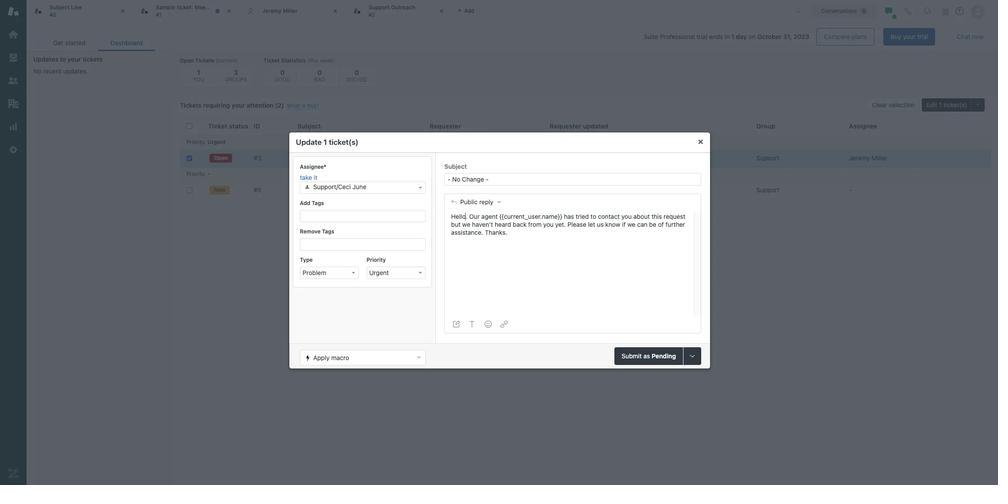 Task type: vqa. For each thing, say whether or not it's contained in the screenshot.
ID
yes



Task type: describe. For each thing, give the bounding box(es) containing it.
new
[[214, 187, 226, 193]]

apply
[[313, 354, 329, 361]]

clear
[[872, 101, 887, 109]]

: for urgent
[[205, 139, 206, 145]]

your inside button
[[903, 33, 916, 40]]

main element
[[0, 0, 27, 485]]

meet
[[195, 4, 208, 11]]

zendesk products image
[[943, 9, 949, 15]]

ticket(s) for update 1 ticket(s)
[[329, 138, 358, 146]]

be
[[649, 220, 656, 228]]

3 groups
[[225, 68, 247, 83]]

get started image
[[8, 29, 19, 40]]

june
[[352, 183, 366, 191]]

problem
[[302, 269, 326, 276]]

3
[[234, 68, 238, 76]]

contact
[[598, 212, 620, 220]]

2 close image from the left
[[225, 7, 234, 16]]

problem button
[[300, 267, 359, 279]]

the
[[209, 4, 218, 11]]

support/ceci june button
[[300, 181, 426, 194]]

remove tags
[[300, 228, 334, 235]]

tab list containing get started
[[41, 35, 155, 51]]

chat
[[957, 33, 971, 40]]

public reply
[[460, 198, 493, 205]]

views image
[[8, 52, 19, 63]]

1 inside section
[[732, 33, 735, 40]]

×
[[698, 136, 703, 146]]

tags for add tags
[[312, 200, 324, 206]]

0 horizontal spatial -
[[208, 171, 210, 177]]

agent
[[481, 212, 498, 220]]

add tags
[[300, 200, 324, 206]]

priority for priority
[[366, 256, 386, 263]]

sample
[[156, 4, 175, 11]]

recent
[[43, 67, 61, 75]]

clear selection
[[872, 101, 915, 109]]

0 for 0 solved
[[355, 68, 359, 76]]

assistance.
[[451, 228, 483, 236]]

support/ceci
[[313, 183, 351, 191]]

support outreach #2
[[369, 4, 415, 18]]

plans
[[852, 33, 867, 40]]

jeremy inside grid
[[849, 154, 870, 162]]

miller inside tab
[[283, 7, 298, 14]]

submit
[[622, 352, 642, 360]]

urgent button
[[366, 267, 426, 279]]

requester for requester updated
[[550, 122, 582, 130]]

it
[[314, 173, 317, 181]]

this?
[[307, 102, 319, 109]]

organizations image
[[8, 98, 19, 109]]

to inside "updates to your tickets no recent updates."
[[60, 55, 66, 63]]

hello. our agent {{current_user.name}} has tried to contact you about this request but we haven't heard back from you yet. please let us know if we can be of further assistance. thanks.
[[451, 212, 685, 236]]

zendesk image
[[8, 468, 19, 479]]

1 vertical spatial tickets
[[180, 101, 202, 109]]

buy your trial button
[[884, 28, 936, 46]]

#5 inside the subject line #5
[[50, 11, 56, 18]]

solved
[[347, 76, 367, 83]]

selection
[[889, 101, 915, 109]]

subject line
[[298, 186, 333, 194]]

about
[[633, 212, 650, 220]]

what
[[287, 102, 300, 109]]

open for open
[[214, 155, 228, 161]]

1 inside button
[[939, 101, 942, 109]]

dashboard
[[110, 39, 143, 47]]

support for brad
[[757, 154, 780, 162]]

your for updates to your tickets
[[68, 55, 81, 63]]

requester for requester
[[430, 122, 461, 130]]

1 vertical spatial jeremy miller
[[849, 154, 888, 162]]

reply
[[479, 198, 493, 205]]

Select All Tickets checkbox
[[187, 123, 192, 129]]

2 we from the left
[[627, 220, 635, 228]]

conversations button
[[812, 4, 877, 18]]

support/ceci june
[[313, 183, 366, 191]]

open for open tickets (current)
[[180, 57, 194, 64]]

0 vertical spatial you
[[621, 212, 632, 220]]

subject line link
[[298, 186, 333, 194]]

statistics
[[281, 57, 306, 64]]

zendesk support image
[[8, 6, 19, 17]]

request
[[664, 212, 685, 220]]

close image
[[437, 7, 446, 16]]

#2
[[369, 11, 375, 18]]

update
[[296, 138, 322, 146]]

attention
[[247, 101, 274, 109]]

priority for priority : -
[[187, 171, 205, 177]]

of
[[658, 220, 664, 228]]

jeremy miller tab
[[239, 0, 346, 22]]

test
[[298, 154, 310, 162]]

type
[[300, 256, 313, 263]]

compare
[[824, 33, 850, 40]]

ticket statistics (this week)
[[264, 57, 335, 64]]

add link (cmd k) image
[[501, 321, 508, 328]]

ends
[[709, 33, 723, 40]]

public
[[460, 198, 478, 205]]

submit as pending
[[622, 352, 676, 360]]

0 solved
[[347, 68, 367, 83]]

subject up "public"
[[444, 163, 467, 170]]

sample ticket: meet the ticket #1
[[156, 4, 234, 18]]

2
[[278, 101, 282, 109]]

jeremy inside tab
[[262, 7, 282, 14]]

0 bad
[[314, 68, 325, 83]]

add
[[300, 200, 310, 206]]

tried
[[576, 212, 589, 220]]

13:45
[[585, 186, 601, 194]]

take
[[300, 173, 312, 181]]

week)
[[320, 57, 335, 64]]

apply macro button
[[300, 350, 426, 365]]

0 for 0 good
[[280, 68, 285, 76]]

to inside 'hello. our agent {{current_user.name}} has tried to contact you about this request but we haven't heard back from you yet. please let us know if we can be of further assistance. thanks.'
[[591, 212, 596, 220]]

groups
[[225, 76, 247, 83]]

format text image
[[469, 321, 476, 328]]

requiring
[[203, 101, 230, 109]]

wednesday 13:45
[[550, 186, 601, 194]]

: for -
[[205, 171, 206, 177]]

conversations
[[821, 7, 857, 14]]

updates to your tickets no recent updates.
[[33, 55, 103, 75]]

public reply button
[[443, 193, 508, 211]]

compare plans button
[[817, 28, 875, 46]]

get help image
[[956, 7, 964, 15]]

line for subject line #5
[[71, 4, 82, 11]]

jeremy miller inside tab
[[262, 7, 298, 14]]

bad
[[314, 76, 325, 83]]

tab containing support outreach
[[346, 0, 452, 22]]

priority : -
[[187, 171, 210, 177]]

is
[[302, 102, 306, 109]]

trial for professional
[[697, 33, 708, 40]]

us
[[597, 220, 604, 228]]

from
[[528, 220, 541, 228]]



Task type: locate. For each thing, give the bounding box(es) containing it.
your up "status" on the left top of page
[[232, 101, 245, 109]]

(
[[275, 101, 278, 109]]

0 inside the 0 good
[[280, 68, 285, 76]]

: up priority : -
[[205, 139, 206, 145]]

chat now
[[957, 33, 984, 40]]

0 horizontal spatial to
[[60, 55, 66, 63]]

1 horizontal spatial 0
[[318, 68, 322, 76]]

1 vertical spatial ticket
[[208, 122, 227, 130]]

update 1 ticket(s)
[[296, 138, 358, 146]]

2 0 from the left
[[318, 68, 322, 76]]

#5 down #3
[[254, 186, 261, 194]]

ticket for ticket status
[[208, 122, 227, 130]]

0 horizontal spatial jeremy
[[262, 7, 282, 14]]

please
[[567, 220, 586, 228]]

good
[[274, 76, 291, 83]]

ticket
[[264, 57, 280, 64], [208, 122, 227, 130]]

buy
[[891, 33, 902, 40]]

None field
[[300, 210, 425, 220], [300, 239, 425, 248], [300, 210, 425, 220], [300, 239, 425, 248]]

0 vertical spatial urgent
[[208, 139, 226, 145]]

-
[[208, 171, 210, 177], [849, 186, 852, 194]]

0 horizontal spatial #5
[[50, 11, 56, 18]]

ticket inside grid
[[208, 122, 227, 130]]

your right buy
[[903, 33, 916, 40]]

0 horizontal spatial ticket(s)
[[329, 138, 358, 146]]

tags
[[312, 200, 324, 206], [322, 228, 334, 235]]

open tickets (current)
[[180, 57, 238, 64]]

you left yet.
[[543, 220, 554, 228]]

support for tina
[[757, 186, 780, 194]]

× link
[[698, 136, 703, 146]]

requester updated
[[550, 122, 609, 130]]

1 vertical spatial ticket(s)
[[329, 138, 358, 146]]

admin image
[[8, 144, 19, 156]]

back
[[513, 220, 527, 228]]

2 vertical spatial your
[[232, 101, 245, 109]]

1 vertical spatial -
[[849, 186, 852, 194]]

2 vertical spatial support
[[757, 186, 780, 194]]

arrow up image
[[416, 354, 422, 360]]

31,
[[783, 33, 792, 40]]

urgent inside button
[[369, 269, 389, 276]]

0 vertical spatial line
[[71, 4, 82, 11]]

ticket(s) right update on the left of page
[[329, 138, 358, 146]]

ticket
[[219, 4, 234, 11]]

None checkbox
[[187, 155, 192, 161], [187, 187, 192, 193], [187, 155, 192, 161], [187, 187, 192, 193]]

insert emojis image
[[485, 321, 492, 328]]

edit
[[926, 101, 938, 109]]

displays possible ticket submission types image
[[689, 353, 696, 360]]

get started
[[53, 39, 86, 47]]

trial right buy
[[918, 33, 928, 40]]

your up updates. in the left of the page
[[68, 55, 81, 63]]

0 vertical spatial ticket
[[264, 57, 280, 64]]

1 horizontal spatial ticket(s)
[[944, 101, 967, 109]]

0 inside 0 solved
[[355, 68, 359, 76]]

priority for priority : urgent
[[187, 139, 205, 145]]

tab containing subject line
[[27, 0, 133, 22]]

1 vertical spatial tags
[[322, 228, 334, 235]]

arrow down image inside urgent button
[[419, 272, 422, 274]]

1 horizontal spatial urgent
[[369, 269, 389, 276]]

1 right in
[[732, 33, 735, 40]]

day
[[736, 33, 747, 40]]

arrow down image
[[419, 187, 422, 189], [419, 272, 422, 274]]

Public reply composer text field
[[447, 211, 691, 236]]

tickets requiring your attention ( 2 ) what is this?
[[180, 101, 319, 109]]

0 vertical spatial arrow down image
[[419, 187, 422, 189]]

1 horizontal spatial close image
[[225, 7, 234, 16]]

no
[[33, 67, 41, 75]]

0 horizontal spatial you
[[543, 220, 554, 228]]

tab list
[[41, 35, 155, 51]]

thanks.
[[485, 228, 507, 236]]

1 vertical spatial jeremy
[[849, 154, 870, 162]]

draft mode image
[[453, 321, 460, 328]]

2 trial from the left
[[918, 33, 928, 40]]

your inside "updates to your tickets no recent updates."
[[68, 55, 81, 63]]

0 horizontal spatial open
[[180, 57, 194, 64]]

0 vertical spatial jeremy miller
[[262, 7, 298, 14]]

October 31, 2023 text field
[[758, 33, 810, 40]]

group
[[757, 122, 776, 130]]

urgent down ticket status
[[208, 139, 226, 145]]

tab containing sample ticket: meet the ticket
[[133, 0, 239, 22]]

arrow down image
[[352, 272, 355, 274]]

priority up urgent button at the left of the page
[[366, 256, 386, 263]]

1 horizontal spatial miller
[[872, 154, 888, 162]]

0 vertical spatial tags
[[312, 200, 324, 206]]

urgent
[[208, 139, 226, 145], [369, 269, 389, 276]]

1 horizontal spatial ticket
[[264, 57, 280, 64]]

0 horizontal spatial line
[[71, 4, 82, 11]]

tags for remove tags
[[322, 228, 334, 235]]

section
[[162, 28, 936, 46]]

1 horizontal spatial we
[[627, 220, 635, 228]]

2 requester from the left
[[550, 122, 582, 130]]

0 horizontal spatial jeremy miller
[[262, 7, 298, 14]]

tina
[[430, 186, 442, 194]]

1 horizontal spatial #5
[[254, 186, 261, 194]]

grid
[[173, 117, 998, 485]]

open up 1 you
[[180, 57, 194, 64]]

0 down statistics
[[280, 68, 285, 76]]

section containing suite professional trial ends in
[[162, 28, 936, 46]]

close image left #2
[[331, 7, 340, 16]]

ticket up the 0 good
[[264, 57, 280, 64]]

our
[[469, 212, 480, 220]]

1 horizontal spatial to
[[591, 212, 596, 220]]

0 vertical spatial ticket(s)
[[944, 101, 967, 109]]

trial left ends
[[697, 33, 708, 40]]

1 horizontal spatial jeremy
[[849, 154, 870, 162]]

now
[[972, 33, 984, 40]]

open inside grid
[[214, 155, 228, 161]]

1 down open tickets (current)
[[197, 68, 200, 76]]

1 : from the top
[[205, 139, 206, 145]]

0 horizontal spatial miller
[[283, 7, 298, 14]]

1 tab from the left
[[27, 0, 133, 22]]

get started tab
[[41, 35, 98, 51]]

tabs tab list
[[27, 0, 787, 22]]

#5 inside grid
[[254, 186, 261, 194]]

2 horizontal spatial close image
[[331, 7, 340, 16]]

your for tickets requiring your attention
[[232, 101, 245, 109]]

we
[[462, 220, 470, 228], [627, 220, 635, 228]]

assignee*
[[300, 163, 326, 170]]

None text field
[[444, 173, 701, 185]]

updated
[[583, 122, 609, 130]]

we up assistance.
[[462, 220, 470, 228]]

3 0 from the left
[[355, 68, 359, 76]]

subject up get
[[50, 4, 70, 11]]

1 you
[[193, 68, 204, 83]]

can
[[637, 220, 647, 228]]

2 vertical spatial priority
[[366, 256, 386, 263]]

0 horizontal spatial 0
[[280, 68, 285, 76]]

1 horizontal spatial trial
[[918, 33, 928, 40]]

1 vertical spatial :
[[205, 171, 206, 177]]

tickets
[[83, 55, 103, 63]]

0 vertical spatial tickets
[[195, 57, 214, 64]]

close image
[[118, 7, 127, 16], [225, 7, 234, 16], [331, 7, 340, 16]]

2 arrow down image from the top
[[419, 272, 422, 274]]

clear selection button
[[867, 98, 920, 112]]

priority down select all tickets option
[[187, 139, 205, 145]]

1 vertical spatial you
[[543, 220, 554, 228]]

1 horizontal spatial your
[[232, 101, 245, 109]]

1 requester from the left
[[430, 122, 461, 130]]

priority down "priority : urgent"
[[187, 171, 205, 177]]

but
[[451, 220, 461, 228]]

jeremy miller
[[262, 7, 298, 14], [849, 154, 888, 162]]

arrow down image inside support/ceci june button
[[419, 187, 422, 189]]

customers image
[[8, 75, 19, 86]]

subject down take
[[298, 186, 319, 194]]

0 vertical spatial support
[[369, 4, 390, 11]]

1 horizontal spatial -
[[849, 186, 852, 194]]

0 inside 0 bad
[[318, 68, 322, 76]]

urgent right arrow down image
[[369, 269, 389, 276]]

0 vertical spatial your
[[903, 33, 916, 40]]

1 we from the left
[[462, 220, 470, 228]]

0 vertical spatial priority
[[187, 139, 205, 145]]

you up the if
[[621, 212, 632, 220]]

0 vertical spatial -
[[208, 171, 210, 177]]

miller
[[283, 7, 298, 14], [872, 154, 888, 162]]

0 vertical spatial #5
[[50, 11, 56, 18]]

0 horizontal spatial we
[[462, 220, 470, 228]]

updates
[[33, 55, 58, 63]]

close image inside the jeremy miller tab
[[331, 7, 340, 16]]

3 close image from the left
[[331, 7, 340, 16]]

#5
[[50, 11, 56, 18], [254, 186, 261, 194]]

ticket for ticket statistics (this week)
[[264, 57, 280, 64]]

test link
[[298, 154, 310, 162]]

1 trial from the left
[[697, 33, 708, 40]]

edit 1 ticket(s)
[[926, 101, 967, 109]]

0 vertical spatial to
[[60, 55, 66, 63]]

we right the if
[[627, 220, 635, 228]]

1 vertical spatial your
[[68, 55, 81, 63]]

#5 up get
[[50, 11, 56, 18]]

0 right 0 bad
[[355, 68, 359, 76]]

1 inside 1 you
[[197, 68, 200, 76]]

1 right update on the left of page
[[323, 138, 327, 146]]

tickets up 1 you
[[195, 57, 214, 64]]

suite professional trial ends in 1 day on october 31, 2023
[[644, 33, 810, 40]]

1 horizontal spatial you
[[621, 212, 632, 220]]

line for subject line
[[321, 186, 333, 194]]

professional
[[660, 33, 695, 40]]

0 horizontal spatial requester
[[430, 122, 461, 130]]

1 horizontal spatial open
[[214, 155, 228, 161]]

1 vertical spatial arrow down image
[[419, 272, 422, 274]]

1 horizontal spatial jeremy miller
[[849, 154, 888, 162]]

ticket up "priority : urgent"
[[208, 122, 227, 130]]

close image right the
[[225, 7, 234, 16]]

open down "priority : urgent"
[[214, 155, 228, 161]]

1 close image from the left
[[118, 7, 127, 16]]

this
[[651, 212, 662, 220]]

1 vertical spatial priority
[[187, 171, 205, 177]]

trial inside button
[[918, 33, 928, 40]]

status
[[229, 122, 248, 130]]

priority
[[187, 139, 205, 145], [187, 171, 205, 177], [366, 256, 386, 263]]

started
[[65, 39, 86, 47]]

2 horizontal spatial 0
[[355, 68, 359, 76]]

0 horizontal spatial close image
[[118, 7, 127, 16]]

requester left updated on the right top of the page
[[550, 122, 582, 130]]

reporting image
[[8, 121, 19, 132]]

pending
[[652, 352, 676, 360]]

1 right edit at the right top of the page
[[939, 101, 942, 109]]

ticket(s) inside button
[[944, 101, 967, 109]]

grid containing ticket status
[[173, 117, 998, 485]]

you
[[621, 212, 632, 220], [543, 220, 554, 228]]

tags right remove
[[322, 228, 334, 235]]

: down "priority : urgent"
[[205, 171, 206, 177]]

2 horizontal spatial your
[[903, 33, 916, 40]]

1 arrow down image from the top
[[419, 187, 422, 189]]

support inside the support outreach #2
[[369, 4, 390, 11]]

edit 1 ticket(s) button
[[922, 98, 972, 112]]

trial for your
[[918, 33, 928, 40]]

1 vertical spatial miller
[[872, 154, 888, 162]]

1 horizontal spatial requester
[[550, 122, 582, 130]]

assignee
[[849, 122, 877, 130]]

0 horizontal spatial ticket
[[208, 122, 227, 130]]

as
[[643, 352, 650, 360]]

ticket:
[[177, 4, 193, 11]]

1 vertical spatial line
[[321, 186, 333, 194]]

arrow down image for support/ceci june button
[[419, 187, 422, 189]]

tags right 'add'
[[312, 200, 324, 206]]

3 tab from the left
[[346, 0, 452, 22]]

tickets up select all tickets option
[[180, 101, 202, 109]]

requester up brad at the top of the page
[[430, 122, 461, 130]]

ticket(s) right edit at the right top of the page
[[944, 101, 967, 109]]

2023
[[794, 33, 810, 40]]

1 vertical spatial support
[[757, 154, 780, 162]]

0 horizontal spatial urgent
[[208, 139, 226, 145]]

priority : urgent
[[187, 139, 226, 145]]

2 tab from the left
[[133, 0, 239, 22]]

0
[[280, 68, 285, 76], [318, 68, 322, 76], [355, 68, 359, 76]]

line inside the subject line #5
[[71, 4, 82, 11]]

close image up dashboard
[[118, 7, 127, 16]]

trial
[[697, 33, 708, 40], [918, 33, 928, 40]]

1 vertical spatial to
[[591, 212, 596, 220]]

has
[[564, 212, 574, 220]]

subject inside the subject line #5
[[50, 4, 70, 11]]

arrow down image for urgent button at the left of the page
[[419, 272, 422, 274]]

tab
[[27, 0, 133, 22], [133, 0, 239, 22], [346, 0, 452, 22]]

know
[[605, 220, 620, 228]]

1 vertical spatial #5
[[254, 186, 261, 194]]

ticket(s) for edit 1 ticket(s)
[[944, 101, 967, 109]]

1 vertical spatial urgent
[[369, 269, 389, 276]]

0 horizontal spatial your
[[68, 55, 81, 63]]

subject up update on the left of page
[[298, 122, 321, 130]]

2 : from the top
[[205, 171, 206, 177]]

0 vertical spatial open
[[180, 57, 194, 64]]

0 horizontal spatial trial
[[697, 33, 708, 40]]

0 vertical spatial miller
[[283, 7, 298, 14]]

)
[[282, 101, 284, 109]]

0 good
[[274, 68, 291, 83]]

0 for 0 bad
[[318, 68, 322, 76]]

haven't
[[472, 220, 493, 228]]

1 vertical spatial open
[[214, 155, 228, 161]]

0 vertical spatial :
[[205, 139, 206, 145]]

to up let
[[591, 212, 596, 220]]

0 down (this on the left of the page
[[318, 68, 322, 76]]

1 horizontal spatial line
[[321, 186, 333, 194]]

in
[[725, 33, 730, 40]]

1 0 from the left
[[280, 68, 285, 76]]

to up the recent
[[60, 55, 66, 63]]

0 vertical spatial jeremy
[[262, 7, 282, 14]]



